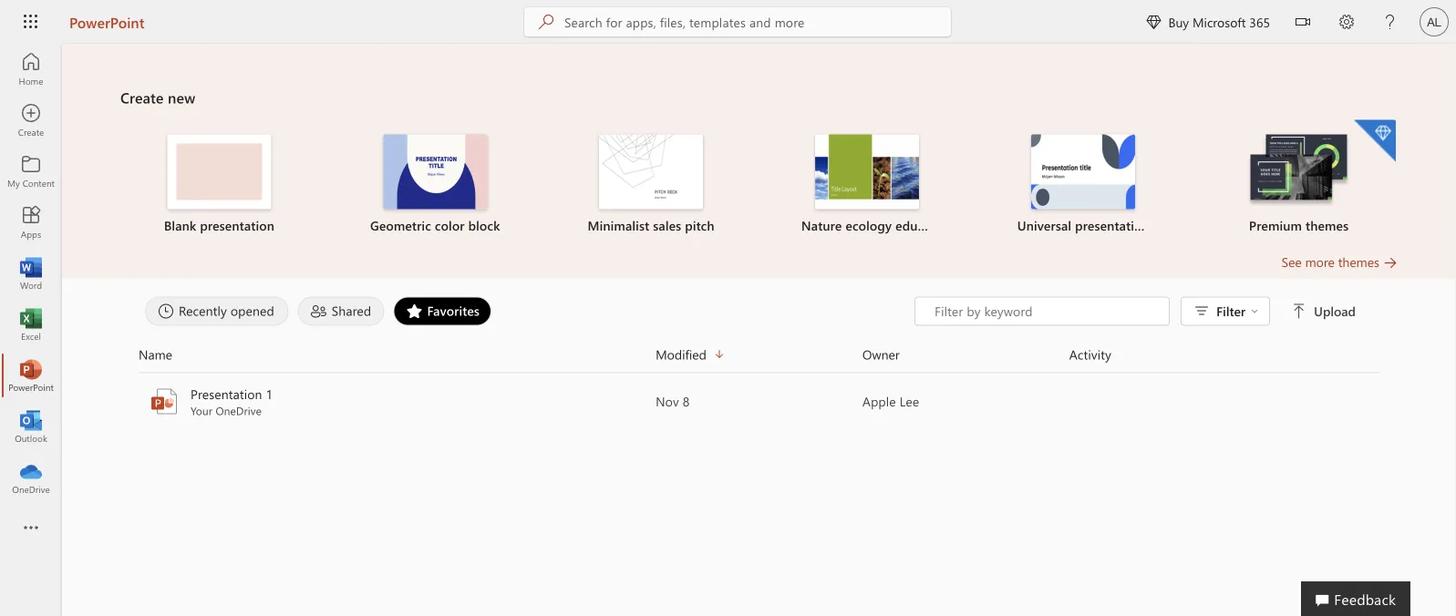 Task type: describe. For each thing, give the bounding box(es) containing it.
minimalist
[[588, 217, 650, 234]]

powerpoint image
[[22, 367, 40, 385]]

powerpoint
[[69, 12, 145, 31]]


[[1292, 304, 1307, 319]]

feedback button
[[1301, 582, 1411, 616]]

create image
[[22, 111, 40, 129]]

microsoft
[[1193, 13, 1246, 30]]


[[1296, 15, 1310, 29]]

modified button
[[656, 344, 863, 365]]

more
[[1306, 254, 1335, 270]]

premium themes image
[[1247, 135, 1351, 208]]

onedrive image
[[22, 469, 40, 487]]

powerpoint image
[[150, 387, 179, 416]]

presentation for blank presentation
[[200, 217, 274, 234]]

see
[[1282, 254, 1302, 270]]

shared tab
[[293, 297, 389, 326]]

al
[[1427, 15, 1442, 29]]

universal presentation element
[[986, 135, 1180, 235]]

list inside create new main content
[[120, 118, 1398, 253]]

your
[[191, 404, 213, 418]]

 button
[[1281, 0, 1325, 47]]

outlook image
[[22, 418, 40, 436]]

presentation 1 your onedrive
[[191, 386, 273, 418]]

365
[[1250, 13, 1270, 30]]

onedrive
[[216, 404, 262, 418]]

blank presentation
[[164, 217, 274, 234]]

recently opened element
[[145, 297, 289, 326]]

color
[[435, 217, 465, 234]]

themes inside button
[[1338, 254, 1380, 270]]

name presentation 1 cell
[[139, 385, 656, 418]]

al button
[[1413, 0, 1456, 44]]

displaying 1 out of 9 files. status
[[915, 297, 1360, 326]]

shared element
[[298, 297, 384, 326]]

favorites
[[427, 302, 480, 319]]

8
[[683, 393, 690, 410]]

recently opened tab
[[140, 297, 293, 326]]

feedback
[[1334, 589, 1396, 609]]

presentation
[[191, 386, 262, 403]]

owner button
[[863, 344, 1069, 365]]

premium templates diamond image
[[1354, 120, 1396, 162]]

buy
[[1169, 13, 1189, 30]]

 upload
[[1292, 303, 1356, 320]]

geometric color block element
[[338, 135, 532, 235]]

opened
[[231, 302, 274, 319]]

themes inside list
[[1306, 217, 1349, 234]]

tab list inside create new main content
[[140, 297, 915, 326]]

favorites tab
[[389, 297, 496, 326]]

activity
[[1069, 346, 1112, 363]]

 buy microsoft 365
[[1147, 13, 1270, 30]]

Search box. Suggestions appear as you type. search field
[[564, 7, 951, 36]]

home image
[[22, 60, 40, 78]]

geometric
[[370, 217, 431, 234]]

minimalist sales pitch
[[588, 217, 715, 234]]

create new
[[120, 88, 195, 107]]



Task type: vqa. For each thing, say whether or not it's contained in the screenshot.
No favorite items
no



Task type: locate. For each thing, give the bounding box(es) containing it.
filter
[[1217, 303, 1246, 320]]

premium
[[1249, 217, 1302, 234]]

blank presentation element
[[122, 135, 316, 235]]

new
[[168, 88, 195, 107]]


[[1251, 308, 1259, 315]]

excel image
[[22, 316, 40, 334]]

premium themes element
[[1202, 120, 1396, 235]]

apple lee
[[863, 393, 919, 410]]

filter 
[[1217, 303, 1259, 320]]

tab list
[[140, 297, 915, 326]]

presentation right the blank
[[200, 217, 274, 234]]

powerpoint banner
[[0, 0, 1456, 47]]

row inside create new main content
[[139, 344, 1380, 373]]

block
[[468, 217, 500, 234]]

word image
[[22, 264, 40, 283]]

2 presentation from the left
[[1075, 217, 1150, 234]]

modified
[[656, 346, 707, 363]]

presentation
[[200, 217, 274, 234], [1075, 217, 1150, 234]]

blank
[[164, 217, 196, 234]]

nature ecology education photo presentation image
[[815, 135, 919, 209]]

list
[[120, 118, 1398, 253]]

themes
[[1306, 217, 1349, 234], [1338, 254, 1380, 270]]

minimalist sales pitch element
[[554, 135, 748, 235]]

row containing name
[[139, 344, 1380, 373]]

themes up see more themes
[[1306, 217, 1349, 234]]

upload
[[1314, 303, 1356, 320]]

geometric color block
[[370, 217, 500, 234]]


[[1147, 15, 1161, 29]]

see more themes
[[1282, 254, 1380, 270]]

recently opened
[[179, 302, 274, 319]]

activity, column 4 of 4 column header
[[1069, 344, 1380, 365]]

universal
[[1017, 217, 1072, 234]]

1 horizontal spatial presentation
[[1075, 217, 1150, 234]]

create
[[120, 88, 164, 107]]

favorites element
[[393, 297, 492, 326]]

geometric color block image
[[383, 135, 487, 209]]

0 horizontal spatial presentation
[[200, 217, 274, 234]]

pitch
[[685, 217, 715, 234]]

apps image
[[22, 213, 40, 232]]

recently
[[179, 302, 227, 319]]

view more apps image
[[22, 520, 40, 538]]

presentation for universal presentation
[[1075, 217, 1150, 234]]

list containing blank presentation
[[120, 118, 1398, 253]]

apple
[[863, 393, 896, 410]]

owner
[[863, 346, 900, 363]]

1
[[266, 386, 273, 403]]

create new main content
[[62, 44, 1456, 426]]

universal presentation
[[1017, 217, 1150, 234]]

premium themes
[[1249, 217, 1349, 234]]

1 vertical spatial themes
[[1338, 254, 1380, 270]]

shared
[[332, 302, 371, 319]]

None search field
[[524, 7, 951, 36]]

1 presentation from the left
[[200, 217, 274, 234]]

my content image
[[22, 162, 40, 181]]

0 vertical spatial themes
[[1306, 217, 1349, 234]]

nature ecology education photo presentation element
[[770, 135, 964, 235]]

minimalist sales pitch image
[[599, 135, 703, 209]]

nov
[[656, 393, 679, 410]]

tab list containing recently opened
[[140, 297, 915, 326]]

row
[[139, 344, 1380, 373]]

nov 8
[[656, 393, 690, 410]]

name
[[139, 346, 172, 363]]

see more themes button
[[1282, 253, 1398, 271]]

lee
[[900, 393, 919, 410]]

sales
[[653, 217, 682, 234]]

themes right more
[[1338, 254, 1380, 270]]

name button
[[139, 344, 656, 365]]

universal presentation image
[[1031, 135, 1135, 209]]

Filter by keyword text field
[[933, 302, 1160, 321]]

navigation
[[0, 44, 62, 503]]

presentation down universal presentation image
[[1075, 217, 1150, 234]]



